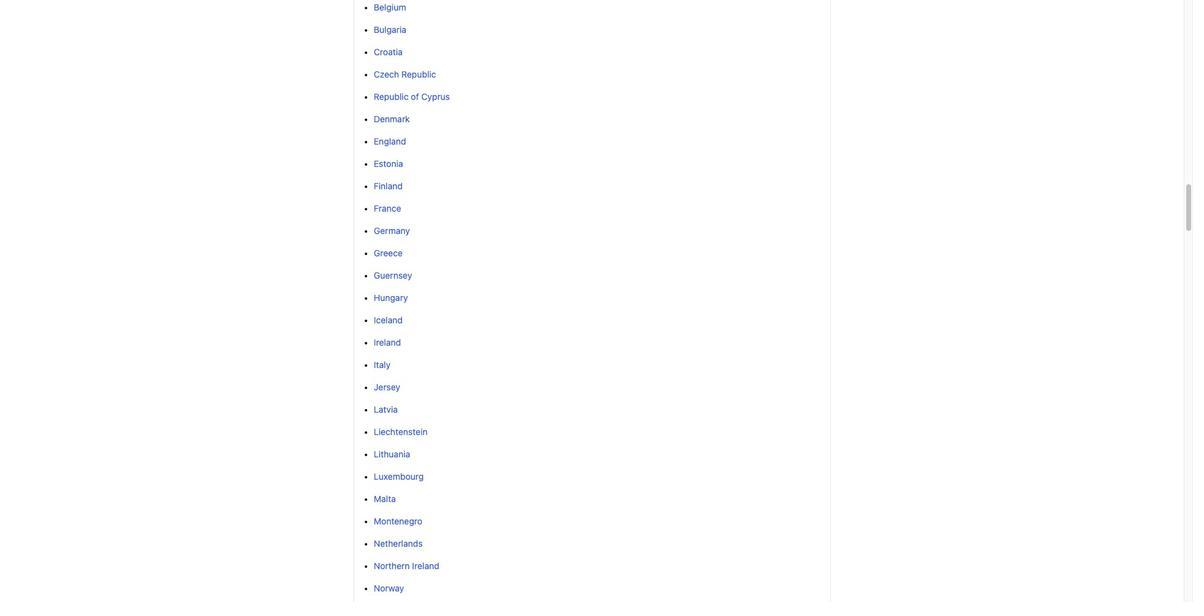 Task type: describe. For each thing, give the bounding box(es) containing it.
liechtenstein link
[[374, 427, 428, 438]]

norway link
[[374, 584, 404, 594]]

france link
[[374, 203, 401, 214]]

luxembourg
[[374, 472, 424, 482]]

liechtenstein
[[374, 427, 428, 438]]

luxembourg link
[[374, 472, 424, 482]]

of
[[411, 91, 419, 102]]

denmark link
[[374, 114, 410, 124]]

malta link
[[374, 494, 396, 505]]

iceland
[[374, 315, 403, 326]]

northern
[[374, 561, 410, 572]]

finland
[[374, 181, 403, 191]]

bulgaria
[[374, 24, 406, 35]]

france
[[374, 203, 401, 214]]

guernsey link
[[374, 270, 412, 281]]

iceland link
[[374, 315, 403, 326]]

0 vertical spatial ireland
[[374, 337, 401, 348]]

finland link
[[374, 181, 403, 191]]

netherlands
[[374, 539, 423, 549]]

republic of cyprus link
[[374, 91, 450, 102]]

latvia
[[374, 405, 398, 415]]

republic of cyprus
[[374, 91, 450, 102]]

norway
[[374, 584, 404, 594]]

montenegro link
[[374, 516, 422, 527]]

hungary link
[[374, 293, 408, 303]]



Task type: locate. For each thing, give the bounding box(es) containing it.
hungary
[[374, 293, 408, 303]]

montenegro
[[374, 516, 422, 527]]

latvia link
[[374, 405, 398, 415]]

ireland link
[[374, 337, 401, 348]]

germany
[[374, 226, 410, 236]]

germany link
[[374, 226, 410, 236]]

italy
[[374, 360, 391, 370]]

england link
[[374, 136, 406, 147]]

czech republic
[[374, 69, 436, 80]]

bulgaria link
[[374, 24, 406, 35]]

jersey link
[[374, 382, 400, 393]]

estonia link
[[374, 159, 403, 169]]

lithuania
[[374, 449, 410, 460]]

northern ireland link
[[374, 561, 439, 572]]

republic up denmark
[[374, 91, 408, 102]]

croatia
[[374, 47, 403, 57]]

1 horizontal spatial ireland
[[412, 561, 439, 572]]

malta
[[374, 494, 396, 505]]

ireland down iceland link
[[374, 337, 401, 348]]

croatia link
[[374, 47, 403, 57]]

lithuania link
[[374, 449, 410, 460]]

belgium
[[374, 2, 406, 13]]

0 vertical spatial republic
[[401, 69, 436, 80]]

italy link
[[374, 360, 391, 370]]

greece link
[[374, 248, 403, 259]]

cyprus
[[421, 91, 450, 102]]

czech republic link
[[374, 69, 436, 80]]

ireland right northern
[[412, 561, 439, 572]]

republic
[[401, 69, 436, 80], [374, 91, 408, 102]]

0 horizontal spatial ireland
[[374, 337, 401, 348]]

czech
[[374, 69, 399, 80]]

belgium link
[[374, 2, 406, 13]]

greece
[[374, 248, 403, 259]]

denmark
[[374, 114, 410, 124]]

guernsey
[[374, 270, 412, 281]]

1 vertical spatial ireland
[[412, 561, 439, 572]]

jersey
[[374, 382, 400, 393]]

netherlands link
[[374, 539, 423, 549]]

1 vertical spatial republic
[[374, 91, 408, 102]]

northern ireland
[[374, 561, 439, 572]]

estonia
[[374, 159, 403, 169]]

ireland
[[374, 337, 401, 348], [412, 561, 439, 572]]

england
[[374, 136, 406, 147]]

republic up of
[[401, 69, 436, 80]]



Task type: vqa. For each thing, say whether or not it's contained in the screenshot.
'Northern Ireland'
yes



